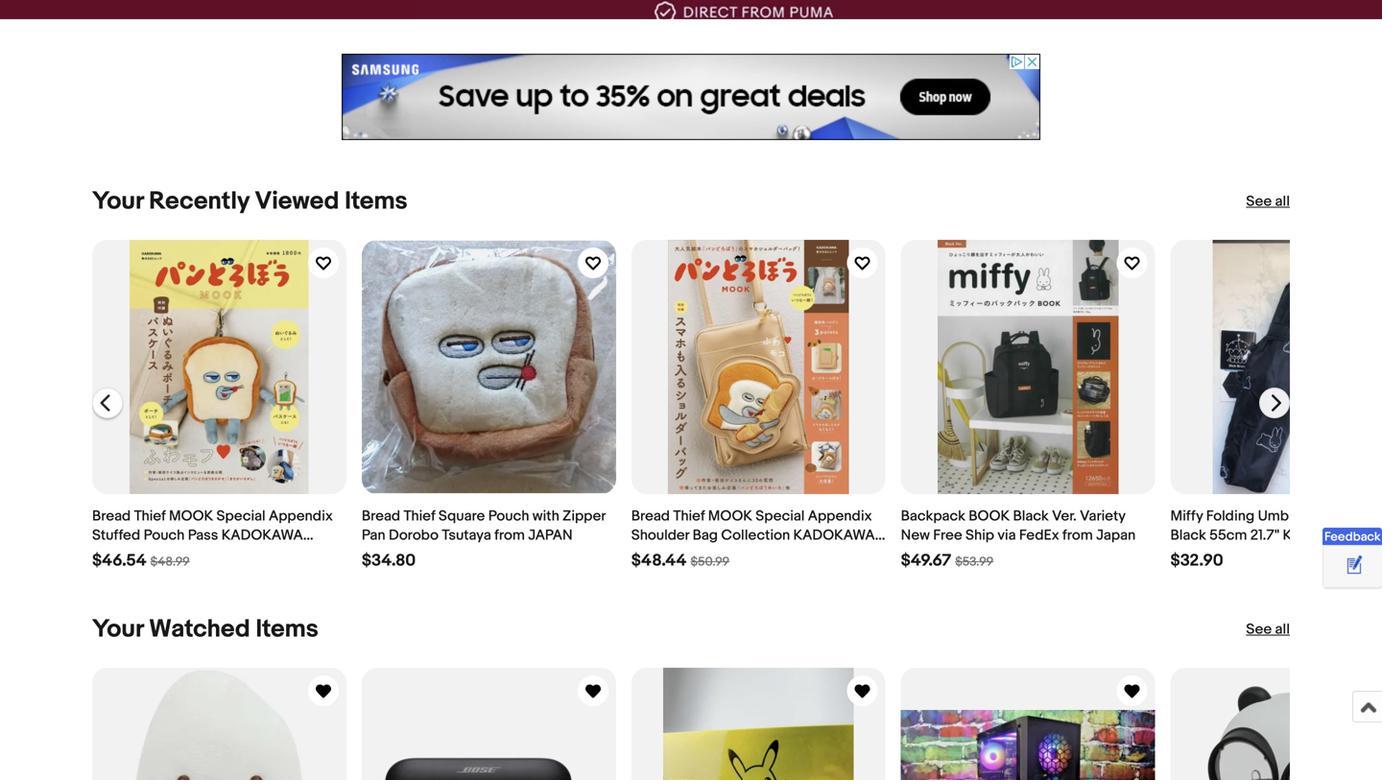 Task type: vqa. For each thing, say whether or not it's contained in the screenshot.


Task type: describe. For each thing, give the bounding box(es) containing it.
thief for $46.54
[[134, 508, 166, 525]]

backpack book black ver. variety new free ship via fedex from japan $49.67 $53.99
[[901, 508, 1136, 571]]

all for your watched items
[[1276, 621, 1291, 639]]

your watched items
[[92, 615, 319, 645]]

shoulder
[[632, 527, 690, 544]]

appendix for $48.44
[[808, 508, 872, 525]]

all for your recently viewed items
[[1276, 193, 1291, 210]]

from inside backpack book black ver. variety new free ship via fedex from japan $49.67 $53.99
[[1063, 527, 1094, 544]]

with inside bread thief square pouch with zipper pan dorobo tsutaya from japan $34.80
[[533, 508, 560, 525]]

$32.90 text field
[[1171, 551, 1224, 571]]

$46.54
[[92, 551, 147, 571]]

see all link for your watched items
[[1247, 620, 1291, 639]]

see all for your recently viewed items
[[1247, 193, 1291, 210]]

$50.99
[[691, 555, 730, 570]]

$53.99
[[956, 555, 994, 570]]

special for $46.54
[[217, 508, 266, 525]]

bag
[[693, 527, 718, 544]]

zipper
[[563, 508, 606, 525]]

mook for $48.44
[[709, 508, 753, 525]]

tsutaya
[[442, 527, 492, 544]]

$34.80
[[362, 551, 416, 571]]

bread thief square pouch with zipper pan dorobo tsutaya from japan $34.80
[[362, 508, 606, 571]]

see all link for your recently viewed items
[[1247, 192, 1291, 211]]

via
[[998, 527, 1017, 544]]

folding
[[1207, 508, 1255, 525]]

$46.54 $48.99
[[92, 551, 190, 571]]

your for your recently viewed items
[[92, 187, 144, 217]]

thief for $48.44
[[674, 508, 705, 525]]

previous price $50.99 text field
[[691, 555, 730, 570]]

square
[[439, 508, 485, 525]]

your for your watched items
[[92, 615, 144, 645]]

with inside 'miffy folding umbrella with pouc'
[[1321, 508, 1348, 525]]

$49.67
[[901, 551, 952, 571]]

recently
[[149, 187, 250, 217]]

thief inside bread thief square pouch with zipper pan dorobo tsutaya from japan $34.80
[[404, 508, 436, 525]]

$48.44
[[632, 551, 687, 571]]

$32.90
[[1171, 551, 1224, 571]]

ship
[[966, 527, 995, 544]]

fedex
[[1020, 527, 1060, 544]]

see for your watched items
[[1247, 621, 1273, 639]]

1 vertical spatial items
[[256, 615, 319, 645]]

viewed
[[255, 187, 339, 217]]

book
[[969, 508, 1010, 525]]

pouch inside bread thief mook special appendix stuffed pouch pass kadokawa japanese book
[[144, 527, 185, 544]]

stuffed
[[92, 527, 140, 544]]

japan
[[528, 527, 573, 544]]

umbrella
[[1259, 508, 1318, 525]]

black
[[1014, 508, 1049, 525]]

see for your recently viewed items
[[1247, 193, 1273, 210]]



Task type: locate. For each thing, give the bounding box(es) containing it.
$46.54 text field
[[92, 551, 147, 571]]

see all
[[1247, 193, 1291, 210], [1247, 621, 1291, 639]]

1 all from the top
[[1276, 193, 1291, 210]]

watched
[[149, 615, 250, 645]]

2 your from the top
[[92, 615, 144, 645]]

0 horizontal spatial kadokawa
[[222, 527, 303, 544]]

bread inside bread thief square pouch with zipper pan dorobo tsutaya from japan $34.80
[[362, 508, 401, 525]]

appendix
[[269, 508, 333, 525], [808, 508, 872, 525]]

1 appendix from the left
[[269, 508, 333, 525]]

kadokawa for $48.44
[[794, 527, 875, 544]]

1 book from the left
[[159, 546, 193, 564]]

all
[[1276, 193, 1291, 210], [1276, 621, 1291, 639]]

1 kadokawa from the left
[[222, 527, 303, 544]]

0 horizontal spatial items
[[256, 615, 319, 645]]

bread thief mook special appendix shoulder bag collection kadokawa japanese book
[[632, 508, 875, 564]]

0 horizontal spatial book
[[159, 546, 193, 564]]

your
[[92, 187, 144, 217], [92, 615, 144, 645]]

backpack
[[901, 508, 966, 525]]

2 thief from the left
[[404, 508, 436, 525]]

2 mook from the left
[[709, 508, 753, 525]]

1 horizontal spatial from
[[1063, 527, 1094, 544]]

0 vertical spatial see all
[[1247, 193, 1291, 210]]

book for $46.54
[[159, 546, 193, 564]]

bread inside bread thief mook special appendix stuffed pouch pass kadokawa japanese book
[[92, 508, 131, 525]]

1 vertical spatial see all link
[[1247, 620, 1291, 639]]

mook up pass
[[169, 508, 213, 525]]

kadokawa for $46.54
[[222, 527, 303, 544]]

0 vertical spatial items
[[345, 187, 408, 217]]

pouch
[[489, 508, 530, 525], [144, 527, 185, 544]]

1 bread from the left
[[92, 508, 131, 525]]

2 with from the left
[[1321, 508, 1348, 525]]

$34.80 text field
[[362, 551, 416, 571]]

2 bread from the left
[[362, 508, 401, 525]]

2 japanese from the left
[[632, 546, 695, 564]]

japanese down shoulder
[[632, 546, 695, 564]]

2 appendix from the left
[[808, 508, 872, 525]]

bread thief mook special appendix stuffed pouch pass kadokawa japanese book
[[92, 508, 333, 564]]

0 horizontal spatial with
[[533, 508, 560, 525]]

1 horizontal spatial kadokawa
[[794, 527, 875, 544]]

book for $48.44
[[699, 546, 732, 564]]

with up feedback
[[1321, 508, 1348, 525]]

mook inside bread thief mook special appendix stuffed pouch pass kadokawa japanese book
[[169, 508, 213, 525]]

book inside "bread thief mook special appendix shoulder bag collection kadokawa japanese book"
[[699, 546, 732, 564]]

bread up stuffed
[[92, 508, 131, 525]]

thief up dorobo
[[404, 508, 436, 525]]

pouch up $48.99
[[144, 527, 185, 544]]

kadokawa right pass
[[222, 527, 303, 544]]

book
[[159, 546, 193, 564], [699, 546, 732, 564]]

0 horizontal spatial bread
[[92, 508, 131, 525]]

book inside bread thief mook special appendix stuffed pouch pass kadokawa japanese book
[[159, 546, 193, 564]]

$49.67 text field
[[901, 551, 952, 571]]

special up pass
[[217, 508, 266, 525]]

1 mook from the left
[[169, 508, 213, 525]]

1 horizontal spatial appendix
[[808, 508, 872, 525]]

1 horizontal spatial special
[[756, 508, 805, 525]]

2 horizontal spatial bread
[[632, 508, 670, 525]]

thief inside bread thief mook special appendix stuffed pouch pass kadokawa japanese book
[[134, 508, 166, 525]]

kadokawa inside "bread thief mook special appendix shoulder bag collection kadokawa japanese book"
[[794, 527, 875, 544]]

new
[[901, 527, 931, 544]]

advertisement region
[[342, 54, 1041, 140]]

mook inside "bread thief mook special appendix shoulder bag collection kadokawa japanese book"
[[709, 508, 753, 525]]

thief inside "bread thief mook special appendix shoulder bag collection kadokawa japanese book"
[[674, 508, 705, 525]]

your down $46.54
[[92, 615, 144, 645]]

japanese
[[92, 546, 156, 564], [632, 546, 695, 564]]

0 vertical spatial all
[[1276, 193, 1291, 210]]

free
[[934, 527, 963, 544]]

0 horizontal spatial mook
[[169, 508, 213, 525]]

0 horizontal spatial appendix
[[269, 508, 333, 525]]

pass
[[188, 527, 218, 544]]

see all link
[[1247, 192, 1291, 211], [1247, 620, 1291, 639]]

2 all from the top
[[1276, 621, 1291, 639]]

2 see from the top
[[1247, 621, 1273, 639]]

bread
[[92, 508, 131, 525], [362, 508, 401, 525], [632, 508, 670, 525]]

1 horizontal spatial items
[[345, 187, 408, 217]]

2 kadokawa from the left
[[794, 527, 875, 544]]

with
[[533, 508, 560, 525], [1321, 508, 1348, 525]]

1 see all link from the top
[[1247, 192, 1291, 211]]

1 vertical spatial see all
[[1247, 621, 1291, 639]]

mook
[[169, 508, 213, 525], [709, 508, 753, 525]]

items right watched
[[256, 615, 319, 645]]

3 thief from the left
[[674, 508, 705, 525]]

special for $48.44
[[756, 508, 805, 525]]

collection
[[722, 527, 791, 544]]

bread for $46.54
[[92, 508, 131, 525]]

1 vertical spatial your
[[92, 615, 144, 645]]

kadokawa inside bread thief mook special appendix stuffed pouch pass kadokawa japanese book
[[222, 527, 303, 544]]

book down bag at the right bottom of the page
[[699, 546, 732, 564]]

$48.44 text field
[[632, 551, 687, 571]]

japanese for $48.44
[[632, 546, 695, 564]]

0 horizontal spatial special
[[217, 508, 266, 525]]

appendix for $46.54
[[269, 508, 333, 525]]

1 horizontal spatial pouch
[[489, 508, 530, 525]]

from left japan
[[495, 527, 525, 544]]

1 horizontal spatial book
[[699, 546, 732, 564]]

your left recently
[[92, 187, 144, 217]]

1 your from the top
[[92, 187, 144, 217]]

book down pass
[[159, 546, 193, 564]]

items
[[345, 187, 408, 217], [256, 615, 319, 645]]

japan
[[1097, 527, 1136, 544]]

special inside "bread thief mook special appendix shoulder bag collection kadokawa japanese book"
[[756, 508, 805, 525]]

1 see from the top
[[1247, 193, 1273, 210]]

dorobo
[[389, 527, 439, 544]]

2 special from the left
[[756, 508, 805, 525]]

see
[[1247, 193, 1273, 210], [1247, 621, 1273, 639]]

0 horizontal spatial from
[[495, 527, 525, 544]]

bread for $48.44
[[632, 508, 670, 525]]

0 vertical spatial see
[[1247, 193, 1273, 210]]

from
[[495, 527, 525, 544], [1063, 527, 1094, 544]]

previous price $48.99 text field
[[150, 555, 190, 570]]

thief up stuffed
[[134, 508, 166, 525]]

feedback
[[1325, 530, 1382, 545]]

special
[[217, 508, 266, 525], [756, 508, 805, 525]]

your recently viewed items
[[92, 187, 408, 217]]

0 horizontal spatial pouch
[[144, 527, 185, 544]]

special inside bread thief mook special appendix stuffed pouch pass kadokawa japanese book
[[217, 508, 266, 525]]

1 thief from the left
[[134, 508, 166, 525]]

japanese for $46.54
[[92, 546, 156, 564]]

from down ver.
[[1063, 527, 1094, 544]]

special up collection
[[756, 508, 805, 525]]

with up japan
[[533, 508, 560, 525]]

2 from from the left
[[1063, 527, 1094, 544]]

previous price $53.99 text field
[[956, 555, 994, 570]]

japanese inside bread thief mook special appendix stuffed pouch pass kadokawa japanese book
[[92, 546, 156, 564]]

1 special from the left
[[217, 508, 266, 525]]

see all for your watched items
[[1247, 621, 1291, 639]]

variety
[[1081, 508, 1126, 525]]

your recently viewed items link
[[92, 187, 408, 217]]

$48.44 $50.99
[[632, 551, 730, 571]]

1 from from the left
[[495, 527, 525, 544]]

bread inside "bread thief mook special appendix shoulder bag collection kadokawa japanese book"
[[632, 508, 670, 525]]

1 see all from the top
[[1247, 193, 1291, 210]]

thief up bag at the right bottom of the page
[[674, 508, 705, 525]]

1 horizontal spatial mook
[[709, 508, 753, 525]]

kadokawa
[[222, 527, 303, 544], [794, 527, 875, 544]]

appendix inside "bread thief mook special appendix shoulder bag collection kadokawa japanese book"
[[808, 508, 872, 525]]

1 vertical spatial all
[[1276, 621, 1291, 639]]

appendix inside bread thief mook special appendix stuffed pouch pass kadokawa japanese book
[[269, 508, 333, 525]]

bread up shoulder
[[632, 508, 670, 525]]

1 horizontal spatial with
[[1321, 508, 1348, 525]]

1 vertical spatial pouch
[[144, 527, 185, 544]]

0 vertical spatial pouch
[[489, 508, 530, 525]]

japanese down stuffed
[[92, 546, 156, 564]]

3 bread from the left
[[632, 508, 670, 525]]

0 horizontal spatial japanese
[[92, 546, 156, 564]]

2 horizontal spatial thief
[[674, 508, 705, 525]]

0 horizontal spatial thief
[[134, 508, 166, 525]]

mook for $46.54
[[169, 508, 213, 525]]

$48.99
[[150, 555, 190, 570]]

pan
[[362, 527, 386, 544]]

1 with from the left
[[533, 508, 560, 525]]

kadokawa right collection
[[794, 527, 875, 544]]

your watched items link
[[92, 615, 319, 645]]

bread up pan
[[362, 508, 401, 525]]

1 japanese from the left
[[92, 546, 156, 564]]

2 book from the left
[[699, 546, 732, 564]]

from inside bread thief square pouch with zipper pan dorobo tsutaya from japan $34.80
[[495, 527, 525, 544]]

1 horizontal spatial japanese
[[632, 546, 695, 564]]

pouc
[[1351, 508, 1383, 525]]

items right viewed
[[345, 187, 408, 217]]

0 vertical spatial your
[[92, 187, 144, 217]]

0 vertical spatial see all link
[[1247, 192, 1291, 211]]

1 vertical spatial see
[[1247, 621, 1273, 639]]

2 see all from the top
[[1247, 621, 1291, 639]]

1 horizontal spatial thief
[[404, 508, 436, 525]]

pouch inside bread thief square pouch with zipper pan dorobo tsutaya from japan $34.80
[[489, 508, 530, 525]]

1 horizontal spatial bread
[[362, 508, 401, 525]]

miffy folding umbrella with pouc
[[1171, 508, 1383, 564]]

2 see all link from the top
[[1247, 620, 1291, 639]]

miffy
[[1171, 508, 1204, 525]]

thief
[[134, 508, 166, 525], [404, 508, 436, 525], [674, 508, 705, 525]]

japanese inside "bread thief mook special appendix shoulder bag collection kadokawa japanese book"
[[632, 546, 695, 564]]

mook up bag at the right bottom of the page
[[709, 508, 753, 525]]

pouch up japan
[[489, 508, 530, 525]]

ver.
[[1053, 508, 1077, 525]]



